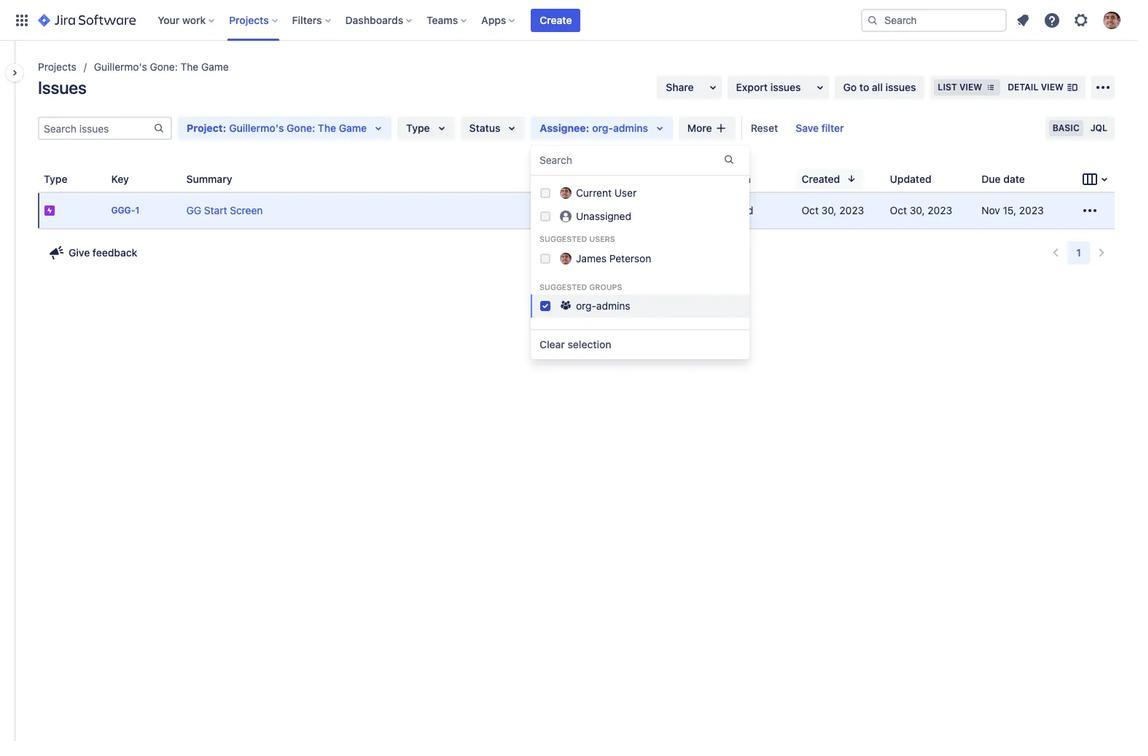 Task type: locate. For each thing, give the bounding box(es) containing it.
1 horizontal spatial status
[[590, 172, 622, 185]]

reset
[[751, 122, 778, 134]]

status button
[[461, 117, 525, 140]]

issues inside button
[[770, 81, 801, 93]]

0 vertical spatial type
[[406, 122, 430, 134]]

start
[[204, 204, 227, 217]]

view right list
[[959, 82, 982, 93]]

drag column image inside due date button
[[976, 170, 993, 188]]

1 vertical spatial org-
[[576, 300, 596, 312]]

0 vertical spatial the
[[181, 61, 199, 73]]

oct 30, 2023 down created button at top right
[[802, 204, 864, 217]]

detail view
[[1008, 82, 1064, 93]]

jira software image
[[38, 11, 136, 29], [38, 11, 136, 29]]

guillermo's right "project"
[[229, 122, 284, 134]]

0 horizontal spatial game
[[201, 61, 229, 73]]

30,
[[821, 204, 837, 217], [910, 204, 925, 217]]

projects inside projects dropdown button
[[229, 13, 269, 26]]

drag column image inside created button
[[796, 170, 813, 188]]

drag column image inside summary button
[[180, 170, 198, 188]]

gg
[[186, 204, 201, 217]]

1-1 of 1
[[544, 247, 579, 260]]

0 horizontal spatial 2023
[[839, 204, 864, 217]]

projects right work
[[229, 13, 269, 26]]

projects up issues
[[38, 61, 76, 73]]

30, down 'updated' button
[[910, 204, 925, 217]]

status right type dropdown button
[[469, 122, 500, 134]]

0 horizontal spatial oct
[[802, 204, 819, 217]]

banner
[[0, 0, 1138, 41]]

2 2023 from the left
[[928, 204, 952, 217]]

0 horizontal spatial drag column image
[[105, 170, 123, 188]]

type
[[406, 122, 430, 134], [44, 172, 67, 185]]

suggested
[[540, 235, 587, 244], [540, 283, 587, 291]]

1 vertical spatial the
[[318, 122, 336, 134]]

2023 right 15,
[[1019, 204, 1044, 217]]

: up status button
[[586, 122, 589, 134]]

suggested up group icon
[[540, 283, 587, 291]]

2023
[[839, 204, 864, 217], [928, 204, 952, 217], [1019, 204, 1044, 217]]

1 horizontal spatial type
[[406, 122, 430, 134]]

1 horizontal spatial view
[[1041, 82, 1064, 93]]

drag column image for created
[[796, 170, 813, 188]]

1 horizontal spatial guillermo's
[[229, 122, 284, 134]]

drag column image left "date"
[[976, 170, 993, 188]]

updated
[[890, 172, 932, 185]]

jql
[[1091, 122, 1108, 133]]

Search field
[[861, 8, 1007, 32]]

drag column image inside type button
[[38, 170, 55, 188]]

group icon image
[[560, 300, 572, 312]]

0 vertical spatial org-
[[592, 122, 613, 134]]

oct 30, 2023 down 'updated' button
[[890, 204, 952, 217]]

game
[[201, 61, 229, 73], [339, 122, 367, 134]]

1 horizontal spatial projects
[[229, 13, 269, 26]]

view right detail
[[1041, 82, 1064, 93]]

all
[[872, 81, 883, 93]]

export
[[736, 81, 768, 93]]

view for detail view
[[1041, 82, 1064, 93]]

1 suggested from the top
[[540, 235, 587, 244]]

drag column image for updated
[[884, 170, 902, 188]]

org- down suggested groups
[[576, 300, 596, 312]]

gone:
[[150, 61, 178, 73], [287, 122, 315, 134]]

status
[[469, 122, 500, 134], [590, 172, 622, 185]]

1 : from the left
[[223, 122, 226, 134]]

due date button
[[976, 169, 1048, 189]]

0 horizontal spatial issues
[[770, 81, 801, 93]]

issue operations menu image
[[1081, 202, 1099, 219]]

1 issues from the left
[[770, 81, 801, 93]]

created button
[[796, 169, 863, 189]]

your
[[158, 13, 180, 26]]

oct
[[802, 204, 819, 217], [890, 204, 907, 217]]

1 horizontal spatial drag column image
[[976, 170, 993, 188]]

1 view from the left
[[959, 82, 982, 93]]

drag column image right sort in ascending order icon
[[796, 170, 813, 188]]

issues right export
[[770, 81, 801, 93]]

admins
[[613, 122, 648, 134], [596, 300, 630, 312]]

help image
[[1043, 11, 1061, 29]]

drag column image right "sorted in descending order" icon
[[884, 170, 902, 188]]

drag column image
[[105, 170, 123, 188], [976, 170, 993, 188]]

drag column image up "ggg-"
[[105, 170, 123, 188]]

2023 down 'updated' button
[[928, 204, 952, 217]]

your work
[[158, 13, 206, 26]]

0 vertical spatial guillermo's
[[94, 61, 147, 73]]

1 down key button
[[135, 205, 140, 216]]

0 horizontal spatial 30,
[[821, 204, 837, 217]]

resolution
[[700, 172, 751, 185]]

1 right of
[[574, 247, 579, 260]]

0 horizontal spatial oct 30, 2023
[[802, 204, 864, 217]]

1 horizontal spatial oct
[[890, 204, 907, 217]]

1 horizontal spatial oct 30, 2023
[[890, 204, 952, 217]]

oct down updated
[[890, 204, 907, 217]]

: up summary button
[[223, 122, 226, 134]]

2 view from the left
[[1041, 82, 1064, 93]]

key
[[111, 172, 129, 185]]

2 horizontal spatial 2023
[[1019, 204, 1044, 217]]

:
[[223, 122, 226, 134], [586, 122, 589, 134]]

2023 down "sorted in descending order" icon
[[839, 204, 864, 217]]

projects button
[[225, 8, 283, 32]]

guillermo's
[[94, 61, 147, 73], [229, 122, 284, 134]]

drag column image inside key button
[[105, 170, 123, 188]]

issues right all
[[886, 81, 916, 93]]

nov 15, 2023
[[982, 204, 1044, 217]]

oct down created at the right of page
[[802, 204, 819, 217]]

0 horizontal spatial view
[[959, 82, 982, 93]]

0 vertical spatial suggested
[[540, 235, 587, 244]]

admins down groups
[[596, 300, 630, 312]]

1 inside "row"
[[135, 205, 140, 216]]

row
[[38, 193, 1115, 228]]

1 vertical spatial projects
[[38, 61, 76, 73]]

board icon image
[[1081, 171, 1099, 188]]

2 : from the left
[[586, 122, 589, 134]]

2 30, from the left
[[910, 204, 925, 217]]

2 oct 30, 2023 from the left
[[890, 204, 952, 217]]

1 vertical spatial type
[[44, 172, 67, 185]]

1 down "issue operations menu" image
[[1076, 246, 1081, 259]]

0 vertical spatial status
[[469, 122, 500, 134]]

1 horizontal spatial :
[[586, 122, 589, 134]]

0 horizontal spatial :
[[223, 122, 226, 134]]

notifications image
[[1014, 11, 1032, 29]]

1-
[[544, 247, 554, 260]]

drag column image up gg
[[180, 170, 198, 188]]

2 drag column image from the left
[[180, 170, 198, 188]]

filter
[[822, 122, 844, 134]]

admins up status button
[[613, 122, 648, 134]]

key button
[[105, 169, 152, 189]]

1 vertical spatial suggested
[[540, 283, 587, 291]]

status inside button
[[590, 172, 622, 185]]

suggested for suggested users
[[540, 235, 587, 244]]

issues
[[38, 77, 87, 98]]

projects
[[229, 13, 269, 26], [38, 61, 76, 73]]

drag column image up epic icon
[[38, 170, 55, 188]]

issues
[[770, 81, 801, 93], [886, 81, 916, 93]]

1 vertical spatial guillermo's
[[229, 122, 284, 134]]

Search issues text field
[[39, 118, 153, 139]]

view
[[959, 82, 982, 93], [1041, 82, 1064, 93]]

lowest image
[[540, 205, 552, 217]]

1 drag column image from the left
[[38, 170, 55, 188]]

1 horizontal spatial the
[[318, 122, 336, 134]]

0 horizontal spatial status
[[469, 122, 500, 134]]

0 horizontal spatial guillermo's
[[94, 61, 147, 73]]

status inside dropdown button
[[469, 122, 500, 134]]

suggested for suggested groups
[[540, 283, 587, 291]]

ggg-1 link
[[111, 205, 140, 216]]

clear selection
[[540, 338, 611, 351]]

updated button
[[884, 169, 955, 189]]

0 vertical spatial projects
[[229, 13, 269, 26]]

guillermo's right projects link
[[94, 61, 147, 73]]

save filter button
[[787, 117, 853, 140]]

status up current user at right
[[590, 172, 622, 185]]

2 suggested from the top
[[540, 283, 587, 291]]

1 horizontal spatial 30,
[[910, 204, 925, 217]]

drag column image
[[38, 170, 55, 188], [180, 170, 198, 188], [796, 170, 813, 188], [884, 170, 902, 188]]

create button
[[531, 8, 581, 32]]

1 vertical spatial gone:
[[287, 122, 315, 134]]

clear selection button
[[531, 333, 620, 357]]

export issues button
[[727, 76, 829, 99]]

assignee
[[540, 122, 586, 134]]

basic
[[1053, 122, 1080, 133]]

1 left of
[[554, 247, 559, 260]]

: for assignee
[[586, 122, 589, 134]]

more
[[687, 122, 712, 134]]

org- right assignee
[[592, 122, 613, 134]]

1
[[135, 205, 140, 216], [1076, 246, 1081, 259], [554, 247, 559, 260], [574, 247, 579, 260]]

0 horizontal spatial gone:
[[150, 61, 178, 73]]

create
[[540, 13, 572, 26]]

drag column image for summary
[[180, 170, 198, 188]]

30, down created button at top right
[[821, 204, 837, 217]]

3 drag column image from the left
[[796, 170, 813, 188]]

suggested up 1-1 of 1
[[540, 235, 587, 244]]

banner containing your work
[[0, 0, 1138, 41]]

2 drag column image from the left
[[976, 170, 993, 188]]

1 drag column image from the left
[[105, 170, 123, 188]]

project
[[187, 122, 223, 134]]

drag column image inside 'updated' button
[[884, 170, 902, 188]]

1 vertical spatial game
[[339, 122, 367, 134]]

1 30, from the left
[[821, 204, 837, 217]]

groups
[[589, 283, 622, 291]]

to
[[860, 81, 869, 93]]

ggg-
[[111, 205, 135, 216]]

None text field
[[540, 153, 542, 168]]

0 horizontal spatial projects
[[38, 61, 76, 73]]

your work button
[[153, 8, 220, 32]]

0 horizontal spatial the
[[181, 61, 199, 73]]

guillermo's gone: the game link
[[94, 58, 229, 76]]

0 horizontal spatial type
[[44, 172, 67, 185]]

view for list view
[[959, 82, 982, 93]]

3 2023 from the left
[[1019, 204, 1044, 217]]

4 drag column image from the left
[[884, 170, 902, 188]]

1 horizontal spatial issues
[[886, 81, 916, 93]]

1 vertical spatial status
[[590, 172, 622, 185]]

2 issues from the left
[[886, 81, 916, 93]]

list
[[938, 82, 957, 93]]

1 horizontal spatial 2023
[[928, 204, 952, 217]]

current
[[576, 187, 612, 199]]

0 vertical spatial gone:
[[150, 61, 178, 73]]



Task type: vqa. For each thing, say whether or not it's contained in the screenshot.
second Task icon from the bottom of the page
no



Task type: describe. For each thing, give the bounding box(es) containing it.
assignee : org-admins
[[540, 122, 648, 134]]

apps
[[481, 13, 506, 26]]

suggested users
[[540, 235, 615, 244]]

refresh image
[[588, 248, 600, 260]]

selection
[[568, 338, 611, 351]]

more button
[[679, 117, 735, 140]]

p button
[[534, 169, 570, 189]]

1 horizontal spatial game
[[339, 122, 367, 134]]

list view
[[938, 82, 982, 93]]

type inside dropdown button
[[406, 122, 430, 134]]

status button
[[585, 169, 645, 189]]

sidebar navigation image
[[0, 58, 32, 87]]

open share dialog image
[[704, 79, 722, 96]]

chevron down icon image
[[1096, 171, 1113, 188]]

teams button
[[422, 8, 473, 32]]

unresolved
[[700, 204, 753, 217]]

gg start screen link
[[186, 204, 263, 217]]

open export issues dropdown image
[[811, 79, 829, 96]]

sorted in descending order image
[[846, 173, 858, 185]]

ggg-1
[[111, 205, 140, 216]]

type button
[[38, 169, 91, 189]]

row containing gg start screen
[[38, 193, 1115, 228]]

detail
[[1008, 82, 1039, 93]]

issues element
[[38, 166, 1115, 228]]

of
[[562, 247, 572, 260]]

give feedback
[[69, 246, 137, 259]]

james
[[576, 252, 607, 264]]

type inside button
[[44, 172, 67, 185]]

primary element
[[9, 0, 861, 40]]

dashboards
[[345, 13, 403, 26]]

gg start screen
[[186, 204, 263, 217]]

projects for projects link
[[38, 61, 76, 73]]

share button
[[657, 76, 722, 99]]

1 inside button
[[1076, 246, 1081, 259]]

appswitcher icon image
[[13, 11, 31, 29]]

filters button
[[288, 8, 337, 32]]

status for status button
[[590, 172, 622, 185]]

summary button
[[180, 169, 256, 189]]

guillermo's inside guillermo's gone: the game link
[[94, 61, 147, 73]]

give
[[69, 246, 90, 259]]

reset button
[[742, 117, 787, 140]]

1 oct from the left
[[802, 204, 819, 217]]

save filter
[[796, 122, 844, 134]]

give feedback button
[[39, 241, 146, 265]]

projects link
[[38, 58, 76, 76]]

import and bulk change issues image
[[1094, 79, 1112, 96]]

apps button
[[477, 8, 521, 32]]

15,
[[1003, 204, 1016, 217]]

screen
[[230, 204, 263, 217]]

type button
[[398, 117, 455, 140]]

share
[[666, 81, 694, 93]]

projects for projects dropdown button
[[229, 13, 269, 26]]

date
[[1004, 172, 1025, 185]]

2 oct from the left
[[890, 204, 907, 217]]

user
[[614, 187, 637, 199]]

org-admins
[[576, 300, 630, 312]]

teams
[[427, 13, 458, 26]]

your profile and settings image
[[1103, 11, 1121, 29]]

clear
[[540, 338, 565, 351]]

due date
[[982, 172, 1025, 185]]

epic image
[[44, 205, 55, 217]]

dashboards button
[[341, 8, 418, 32]]

1 vertical spatial admins
[[596, 300, 630, 312]]

1 horizontal spatial gone:
[[287, 122, 315, 134]]

search
[[540, 154, 572, 166]]

due
[[982, 172, 1001, 185]]

1 2023 from the left
[[839, 204, 864, 217]]

unassigned
[[576, 210, 631, 222]]

filters
[[292, 13, 322, 26]]

suggested groups
[[540, 283, 622, 291]]

search image
[[867, 14, 879, 26]]

work
[[182, 13, 206, 26]]

summary
[[186, 172, 232, 185]]

settings image
[[1073, 11, 1090, 29]]

guillermo's gone: the game
[[94, 61, 229, 73]]

: for project
[[223, 122, 226, 134]]

p
[[540, 172, 547, 185]]

0 vertical spatial admins
[[613, 122, 648, 134]]

status for status dropdown button
[[469, 122, 500, 134]]

created
[[802, 172, 840, 185]]

1 oct 30, 2023 from the left
[[802, 204, 864, 217]]

nov
[[982, 204, 1000, 217]]

go to all issues
[[843, 81, 916, 93]]

0 vertical spatial game
[[201, 61, 229, 73]]

save
[[796, 122, 819, 134]]

resolution button
[[694, 169, 774, 189]]

go
[[843, 81, 857, 93]]

peterson
[[609, 252, 651, 264]]

james peterson
[[576, 252, 651, 264]]

1 button
[[1068, 241, 1090, 265]]

export issues
[[736, 81, 801, 93]]

drag column image for due date
[[976, 170, 993, 188]]

project : guillermo's gone: the game
[[187, 122, 367, 134]]

users
[[589, 235, 615, 244]]

drag column image for type
[[38, 170, 55, 188]]

addicon image
[[715, 122, 727, 134]]

drag column image for key
[[105, 170, 123, 188]]

sort in ascending order image
[[757, 173, 768, 185]]

go to all issues link
[[835, 76, 925, 99]]



